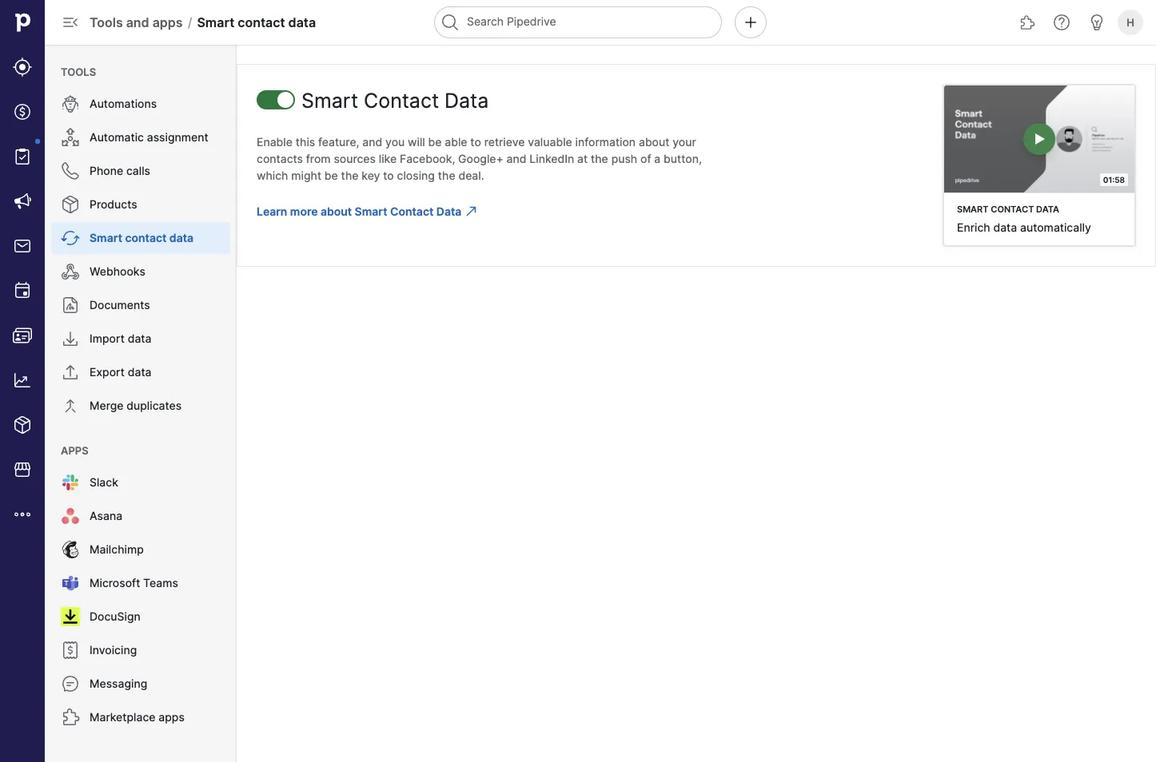 Task type: vqa. For each thing, say whether or not it's contained in the screenshot.
or at the top right of the page
no



Task type: locate. For each thing, give the bounding box(es) containing it.
home image
[[10, 10, 34, 34]]

Search Pipedrive field
[[434, 6, 722, 38]]

contact down products link
[[125, 232, 167, 245]]

contacts
[[257, 152, 303, 166]]

color undefined image for webhooks
[[61, 262, 80, 281]]

color undefined image left webhooks
[[61, 262, 80, 281]]

merge duplicates link
[[51, 390, 230, 422]]

smart down products at the left of page
[[90, 232, 122, 245]]

deals image
[[13, 102, 32, 122]]

color undefined image left messaging
[[61, 675, 80, 694]]

marketplace
[[90, 711, 155, 725]]

color undefined image left the 'export'
[[61, 363, 80, 382]]

key
[[362, 169, 380, 182]]

color undefined image left import
[[61, 329, 80, 349]]

smart inside smart contact data enrich data automatically
[[957, 204, 989, 215]]

learn more about smart contact data link
[[257, 203, 462, 220]]

data inside the import data link
[[128, 332, 151, 346]]

2 horizontal spatial the
[[591, 152, 608, 166]]

3 color undefined image from the top
[[61, 296, 80, 315]]

apps left /
[[152, 14, 183, 30]]

data
[[288, 14, 316, 30], [994, 221, 1017, 234], [169, 232, 194, 245], [128, 332, 151, 346], [128, 366, 152, 379]]

0 horizontal spatial be
[[325, 169, 338, 182]]

color undefined image inside slack link
[[61, 473, 80, 493]]

color undefined image inside merge duplicates link
[[61, 397, 80, 416]]

learn more about smart contact data
[[257, 205, 462, 218]]

0 horizontal spatial to
[[383, 169, 394, 182]]

feature,
[[318, 135, 359, 149]]

be up facebook, at left top
[[428, 135, 442, 149]]

tools for tools
[[61, 66, 96, 78]]

to
[[470, 135, 481, 149], [383, 169, 394, 182]]

color undefined image inside 'automatic assignment' link
[[61, 128, 80, 147]]

learn
[[257, 205, 287, 218]]

color undefined image for invoicing
[[61, 641, 80, 661]]

1 vertical spatial about
[[321, 205, 352, 218]]

color undefined image
[[61, 128, 80, 147], [61, 262, 80, 281], [61, 296, 80, 315], [61, 329, 80, 349], [61, 363, 80, 382], [61, 507, 80, 526], [61, 574, 80, 593]]

0 horizontal spatial contact
[[125, 232, 167, 245]]

data up automatically
[[1036, 204, 1059, 215]]

contact inside smart contact data enrich data automatically
[[991, 204, 1034, 215]]

apps down messaging link
[[159, 711, 185, 725]]

asana link
[[51, 501, 230, 533]]

which
[[257, 169, 288, 182]]

0 vertical spatial tools
[[90, 14, 123, 30]]

will
[[408, 135, 425, 149]]

contact inside "link"
[[125, 232, 167, 245]]

contact down closing
[[390, 205, 434, 218]]

color undefined image inside smart contact data "link"
[[61, 229, 80, 248]]

color undefined image left invoicing
[[61, 641, 80, 661]]

contact up you
[[364, 89, 439, 113]]

color undefined image right sales inbox icon
[[61, 229, 80, 248]]

color undefined image for phone calls
[[61, 162, 80, 181]]

color undefined image left automatic on the left top of page
[[61, 128, 80, 147]]

menu
[[0, 0, 45, 763], [45, 45, 237, 763]]

import
[[90, 332, 125, 346]]

menu toggle image
[[61, 13, 80, 32]]

to up the google+
[[470, 135, 481, 149]]

contact
[[238, 14, 285, 30], [125, 232, 167, 245]]

activities image
[[13, 281, 32, 301]]

you
[[385, 135, 405, 149]]

smart inside "link"
[[90, 232, 122, 245]]

0 vertical spatial be
[[428, 135, 442, 149]]

color undefined image inside webhooks link
[[61, 262, 80, 281]]

microsoft teams
[[90, 577, 178, 591]]

smart contact data enrich data automatically
[[957, 204, 1091, 234]]

h
[[1127, 16, 1135, 28]]

slack
[[90, 476, 118, 490]]

export
[[90, 366, 125, 379]]

1 vertical spatial tools
[[61, 66, 96, 78]]

be down from
[[325, 169, 338, 182]]

quick help image
[[1052, 13, 1072, 32]]

color undefined image for microsoft teams
[[61, 574, 80, 593]]

color undefined image inside products link
[[61, 195, 80, 214]]

4 color undefined image from the top
[[61, 329, 80, 349]]

about right the more
[[321, 205, 352, 218]]

apps
[[152, 14, 183, 30], [159, 711, 185, 725]]

1 vertical spatial apps
[[159, 711, 185, 725]]

color undefined image inside docusign link
[[61, 608, 80, 627]]

1 horizontal spatial be
[[428, 135, 442, 149]]

products image
[[13, 416, 32, 435]]

button,
[[664, 152, 702, 166]]

phone calls link
[[51, 155, 230, 187]]

data inside smart contact data enrich data automatically
[[1036, 204, 1059, 215]]

invoicing link
[[51, 635, 230, 667]]

1 color undefined image from the top
[[61, 128, 80, 147]]

smart down key
[[355, 205, 388, 218]]

data inside export data link
[[128, 366, 152, 379]]

smart up enrich
[[957, 204, 989, 215]]

color undefined image left phone
[[61, 162, 80, 181]]

0 horizontal spatial and
[[126, 14, 149, 30]]

0 vertical spatial to
[[470, 135, 481, 149]]

1 horizontal spatial contact
[[238, 14, 285, 30]]

data up able on the top of page
[[445, 89, 489, 113]]

color undefined image left asana on the bottom left of page
[[61, 507, 80, 526]]

smart inside "link"
[[355, 205, 388, 218]]

color undefined image inside the 'documents' link
[[61, 296, 80, 315]]

7 color undefined image from the top
[[61, 574, 80, 593]]

2 vertical spatial and
[[507, 152, 527, 166]]

and down "retrieve"
[[507, 152, 527, 166]]

closing
[[397, 169, 435, 182]]

smart
[[197, 14, 235, 30], [301, 89, 358, 113], [957, 204, 989, 215], [355, 205, 388, 218], [90, 232, 122, 245]]

5 color undefined image from the top
[[61, 363, 80, 382]]

color undefined image inside asana link
[[61, 507, 80, 526]]

color undefined image inside invoicing link
[[61, 641, 80, 661]]

tools
[[90, 14, 123, 30], [61, 66, 96, 78]]

apps inside menu
[[159, 711, 185, 725]]

mailchimp link
[[51, 534, 230, 566]]

the left deal.
[[438, 169, 455, 182]]

color undefined image right deals icon
[[61, 94, 80, 114]]

products link
[[51, 189, 230, 221]]

contact for smart contact data
[[364, 89, 439, 113]]

data inside smart contact data "link"
[[169, 232, 194, 245]]

tools down menu toggle image
[[61, 66, 96, 78]]

color undefined image left products at the left of page
[[61, 195, 80, 214]]

enable
[[257, 135, 293, 149]]

about inside learn more about smart contact data "link"
[[321, 205, 352, 218]]

color undefined image inside phone calls link
[[61, 162, 80, 181]]

color undefined image left merge
[[61, 397, 80, 416]]

and
[[126, 14, 149, 30], [362, 135, 382, 149], [507, 152, 527, 166]]

color undefined image inside 'automations' link
[[61, 94, 80, 114]]

1 horizontal spatial about
[[639, 135, 670, 149]]

/
[[188, 14, 192, 30]]

be
[[428, 135, 442, 149], [325, 169, 338, 182]]

export data link
[[51, 357, 230, 389]]

products
[[90, 198, 137, 212]]

color undefined image inside the mailchimp 'link'
[[61, 541, 80, 560]]

1 vertical spatial contact
[[125, 232, 167, 245]]

color undefined image left mailchimp
[[61, 541, 80, 560]]

export data
[[90, 366, 152, 379]]

slack link
[[51, 467, 230, 499]]

smart for smart contact data
[[301, 89, 358, 113]]

facebook,
[[400, 152, 455, 166]]

marketplace image
[[13, 461, 32, 480]]

about
[[639, 135, 670, 149], [321, 205, 352, 218]]

1 vertical spatial be
[[325, 169, 338, 182]]

and left you
[[362, 135, 382, 149]]

of
[[641, 152, 651, 166]]

color undefined image left docusign
[[61, 608, 80, 627]]

0 horizontal spatial about
[[321, 205, 352, 218]]

smart contact data
[[90, 232, 194, 245]]

data left color active icon
[[436, 205, 462, 218]]

6 color undefined image from the top
[[61, 507, 80, 526]]

microsoft
[[90, 577, 140, 591]]

the right at
[[591, 152, 608, 166]]

and left /
[[126, 14, 149, 30]]

contact up automatically
[[991, 204, 1034, 215]]

color undefined image inside the import data link
[[61, 329, 80, 349]]

smart contact data
[[301, 89, 489, 113]]

about up the a
[[639, 135, 670, 149]]

tools and apps / smart contact data
[[90, 14, 316, 30]]

1 horizontal spatial to
[[470, 135, 481, 149]]

retrieve
[[484, 135, 525, 149]]

the
[[591, 152, 608, 166], [341, 169, 359, 182], [438, 169, 455, 182]]

color undefined image inside messaging link
[[61, 675, 80, 694]]

2 color undefined image from the top
[[61, 262, 80, 281]]

contact
[[364, 89, 439, 113], [991, 204, 1034, 215], [390, 205, 434, 218]]

color undefined image left the marketplace
[[61, 709, 80, 728]]

1 horizontal spatial and
[[362, 135, 382, 149]]

tools inside menu
[[61, 66, 96, 78]]

color undefined image for messaging
[[61, 675, 80, 694]]

color undefined image
[[61, 94, 80, 114], [13, 147, 32, 166], [61, 162, 80, 181], [61, 195, 80, 214], [61, 229, 80, 248], [61, 397, 80, 416], [61, 473, 80, 493], [61, 541, 80, 560], [61, 608, 80, 627], [61, 641, 80, 661], [61, 675, 80, 694], [61, 709, 80, 728]]

color undefined image left microsoft
[[61, 574, 80, 593]]

smart contact data image
[[944, 86, 1135, 193]]

color undefined image down apps
[[61, 473, 80, 493]]

color undefined image left documents
[[61, 296, 80, 315]]

data
[[445, 89, 489, 113], [1036, 204, 1059, 215], [436, 205, 462, 218]]

documents link
[[51, 289, 230, 321]]

import data
[[90, 332, 151, 346]]

0 vertical spatial about
[[639, 135, 670, 149]]

at
[[577, 152, 588, 166]]

color undefined image up campaigns icon
[[13, 147, 32, 166]]

import data link
[[51, 323, 230, 355]]

color undefined image inside export data link
[[61, 363, 80, 382]]

messaging
[[90, 678, 147, 691]]

linkedin
[[530, 152, 574, 166]]

the down sources
[[341, 169, 359, 182]]

data for smart contact data
[[445, 89, 489, 113]]

h button
[[1115, 6, 1147, 38]]

color undefined image for automations
[[61, 94, 80, 114]]

messaging link
[[51, 669, 230, 701]]

automations link
[[51, 88, 230, 120]]

color undefined image inside microsoft teams link
[[61, 574, 80, 593]]

quick add image
[[741, 13, 760, 32]]

color undefined image inside the "marketplace apps" link
[[61, 709, 80, 728]]

to down like
[[383, 169, 394, 182]]

smart up feature, on the top of page
[[301, 89, 358, 113]]

teams
[[143, 577, 178, 591]]

contacts image
[[13, 326, 32, 345]]

contact right /
[[238, 14, 285, 30]]

0 horizontal spatial the
[[341, 169, 359, 182]]

tools right menu toggle image
[[90, 14, 123, 30]]

color undefined image for import data
[[61, 329, 80, 349]]



Task type: describe. For each thing, give the bounding box(es) containing it.
phone calls
[[90, 164, 150, 178]]

smart for smart contact data enrich data automatically
[[957, 204, 989, 215]]

color undefined image for docusign
[[61, 608, 80, 627]]

more image
[[13, 505, 32, 525]]

data for smart contact data enrich data automatically
[[1036, 204, 1059, 215]]

automatically
[[1020, 221, 1091, 234]]

1 vertical spatial and
[[362, 135, 382, 149]]

smart contact data menu item
[[45, 222, 237, 254]]

contact inside "link"
[[390, 205, 434, 218]]

webhooks
[[90, 265, 145, 279]]

1 vertical spatial to
[[383, 169, 394, 182]]

this
[[296, 135, 315, 149]]

color undefined image for mailchimp
[[61, 541, 80, 560]]

data inside smart contact data enrich data automatically
[[994, 221, 1017, 234]]

microsoft teams link
[[51, 568, 230, 600]]

might
[[291, 169, 321, 182]]

contact for smart contact data enrich data automatically
[[991, 204, 1034, 215]]

color undefined image for asana
[[61, 507, 80, 526]]

enable this feature, and you will be able to retrieve valuable information about your contacts from sources like facebook, google+ and linkedin at the push of a button, which might be the key to closing the deal.
[[257, 135, 702, 182]]

sales inbox image
[[13, 237, 32, 256]]

color undefined image for marketplace apps
[[61, 709, 80, 728]]

color undefined image for automatic assignment
[[61, 128, 80, 147]]

information
[[575, 135, 636, 149]]

invoicing
[[90, 644, 137, 658]]

documents
[[90, 299, 150, 312]]

enrich
[[957, 221, 990, 234]]

data inside "link"
[[436, 205, 462, 218]]

google+
[[458, 152, 504, 166]]

1 horizontal spatial the
[[438, 169, 455, 182]]

tools for tools and apps / smart contact data
[[90, 14, 123, 30]]

marketplace apps
[[90, 711, 185, 725]]

color undefined image for smart contact data
[[61, 229, 80, 248]]

phone
[[90, 164, 123, 178]]

color undefined image for documents
[[61, 296, 80, 315]]

smart right /
[[197, 14, 235, 30]]

leads image
[[13, 58, 32, 77]]

sales assistant image
[[1088, 13, 1107, 32]]

apps
[[61, 445, 88, 457]]

like
[[379, 152, 397, 166]]

smart contact data link
[[51, 222, 230, 254]]

automatic
[[90, 131, 144, 144]]

a
[[654, 152, 661, 166]]

your
[[673, 135, 696, 149]]

0 vertical spatial and
[[126, 14, 149, 30]]

automations
[[90, 97, 157, 111]]

2 horizontal spatial and
[[507, 152, 527, 166]]

push
[[611, 152, 638, 166]]

docusign
[[90, 611, 141, 624]]

smart for smart contact data
[[90, 232, 122, 245]]

color undefined image for merge duplicates
[[61, 397, 80, 416]]

duplicates
[[127, 399, 182, 413]]

about inside "enable this feature, and you will be able to retrieve valuable information about your contacts from sources like facebook, google+ and linkedin at the push of a button, which might be the key to closing the deal."
[[639, 135, 670, 149]]

docusign link
[[51, 601, 230, 633]]

from
[[306, 152, 331, 166]]

merge
[[90, 399, 124, 413]]

campaigns image
[[13, 192, 32, 211]]

merge duplicates
[[90, 399, 182, 413]]

color active image
[[465, 205, 478, 218]]

automatic assignment
[[90, 131, 208, 144]]

webhooks link
[[51, 256, 230, 288]]

marketplace apps link
[[51, 702, 230, 734]]

sources
[[334, 152, 376, 166]]

automatic assignment link
[[51, 122, 230, 154]]

deal.
[[459, 169, 484, 182]]

mailchimp
[[90, 543, 144, 557]]

insights image
[[13, 371, 32, 390]]

more
[[290, 205, 318, 218]]

color undefined image for products
[[61, 195, 80, 214]]

0 vertical spatial contact
[[238, 14, 285, 30]]

calls
[[126, 164, 150, 178]]

color undefined image for slack
[[61, 473, 80, 493]]

menu containing automations
[[45, 45, 237, 763]]

asana
[[90, 510, 122, 523]]

valuable
[[528, 135, 572, 149]]

color undefined image for export data
[[61, 363, 80, 382]]

0 vertical spatial apps
[[152, 14, 183, 30]]

able
[[445, 135, 467, 149]]

assignment
[[147, 131, 208, 144]]



